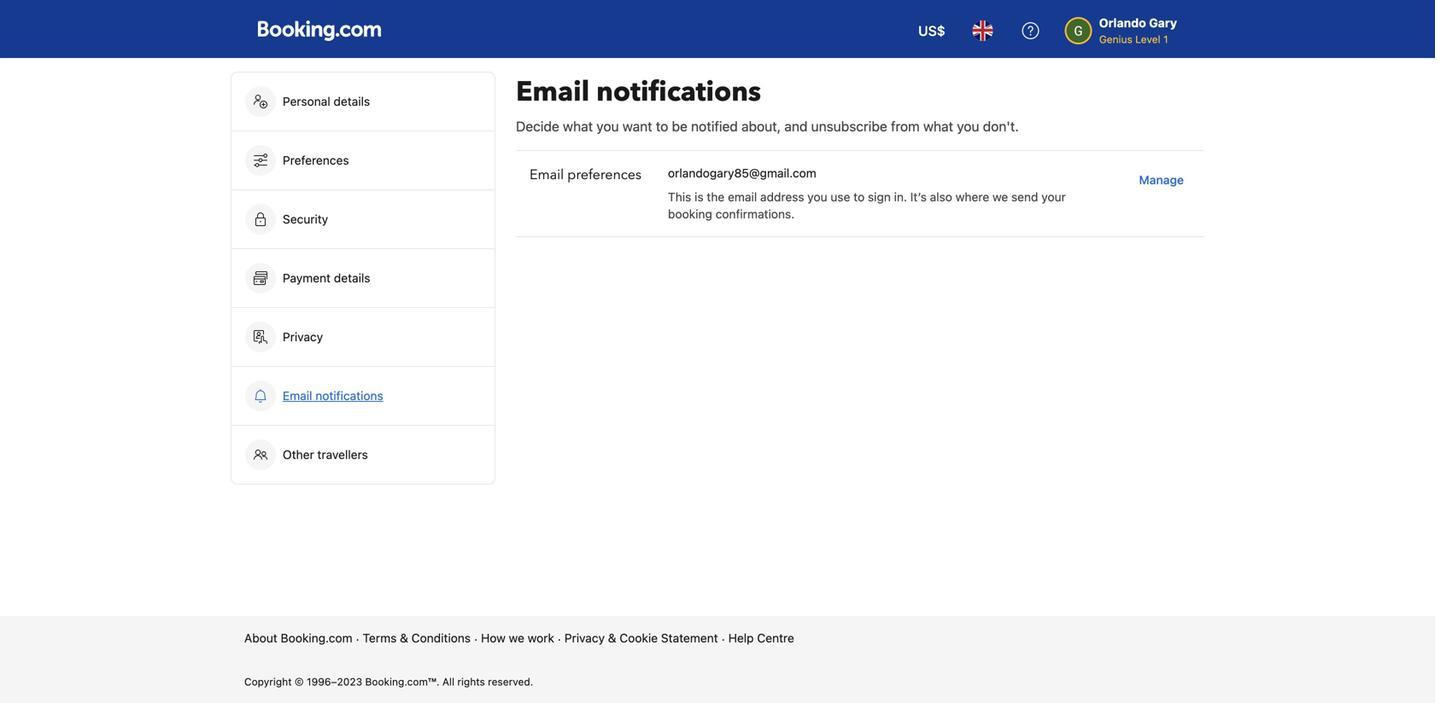 Task type: locate. For each thing, give the bounding box(es) containing it.
1 horizontal spatial we
[[993, 190, 1008, 204]]

payment details
[[283, 271, 374, 285]]

you left don't.
[[957, 118, 979, 135]]

what right from
[[923, 118, 953, 135]]

&
[[400, 632, 408, 646], [608, 632, 616, 646]]

security link
[[232, 191, 495, 249]]

privacy down payment
[[283, 330, 323, 344]]

1 vertical spatial privacy
[[565, 632, 605, 646]]

help
[[728, 632, 754, 646]]

0 horizontal spatial notifications
[[315, 389, 383, 403]]

you left use
[[807, 190, 827, 204]]

how
[[481, 632, 506, 646]]

we
[[993, 190, 1008, 204], [509, 632, 524, 646]]

email up decide
[[516, 73, 590, 111]]

booking
[[668, 207, 712, 221]]

preferences link
[[232, 132, 495, 190]]

1 vertical spatial to
[[854, 190, 865, 204]]

conditions
[[412, 632, 471, 646]]

to
[[656, 118, 668, 135], [854, 190, 865, 204]]

notifications for email notifications decide what you want to be notified about, and unsubscribe from what you don't.
[[596, 73, 761, 111]]

we left the send
[[993, 190, 1008, 204]]

1 what from the left
[[563, 118, 593, 135]]

the
[[707, 190, 725, 204]]

other travellers link
[[232, 426, 495, 484]]

1 horizontal spatial to
[[854, 190, 865, 204]]

0 horizontal spatial we
[[509, 632, 524, 646]]

email up the other
[[283, 389, 312, 403]]

0 vertical spatial privacy
[[283, 330, 323, 344]]

to right use
[[854, 190, 865, 204]]

privacy
[[283, 330, 323, 344], [565, 632, 605, 646]]

0 horizontal spatial what
[[563, 118, 593, 135]]

0 vertical spatial email
[[516, 73, 590, 111]]

how we work link
[[481, 630, 554, 648]]

details for personal details
[[334, 94, 370, 108]]

email down decide
[[530, 166, 564, 185]]

you left want
[[597, 118, 619, 135]]

details for payment details
[[334, 271, 370, 285]]

notifications up travellers
[[315, 389, 383, 403]]

1 vertical spatial notifications
[[315, 389, 383, 403]]

help centre
[[728, 632, 794, 646]]

notifications up be on the left top of page
[[596, 73, 761, 111]]

this is the email address you use to sign in. it's also where we send your booking confirmations.
[[668, 190, 1066, 221]]

©
[[295, 677, 304, 689]]

other
[[283, 448, 314, 462]]

0 vertical spatial we
[[993, 190, 1008, 204]]

personal details
[[283, 94, 370, 108]]

notified
[[691, 118, 738, 135]]

1 vertical spatial we
[[509, 632, 524, 646]]

email for email notifications
[[283, 389, 312, 403]]

privacy inside privacy & cookie statement link
[[565, 632, 605, 646]]

help centre link
[[728, 630, 794, 648]]

1 horizontal spatial you
[[807, 190, 827, 204]]

notifications for email notifications
[[315, 389, 383, 403]]

you
[[597, 118, 619, 135], [957, 118, 979, 135], [807, 190, 827, 204]]

details
[[334, 94, 370, 108], [334, 271, 370, 285]]

personal details link
[[232, 73, 495, 131]]

all
[[442, 677, 454, 689]]

booking.com™.
[[365, 677, 439, 689]]

1 & from the left
[[400, 632, 408, 646]]

notifications
[[596, 73, 761, 111], [315, 389, 383, 403]]

manage link
[[1132, 165, 1191, 196]]

send
[[1011, 190, 1038, 204]]

1 horizontal spatial notifications
[[596, 73, 761, 111]]

details right personal
[[334, 94, 370, 108]]

& for privacy
[[608, 632, 616, 646]]

email notifications decide what you want to be notified about, and unsubscribe from what you don't.
[[516, 73, 1019, 135]]

2 vertical spatial email
[[283, 389, 312, 403]]

where
[[956, 190, 989, 204]]

& left cookie
[[608, 632, 616, 646]]

privacy right work
[[565, 632, 605, 646]]

0 horizontal spatial &
[[400, 632, 408, 646]]

privacy & cookie statement
[[565, 632, 718, 646]]

& right terms
[[400, 632, 408, 646]]

1 horizontal spatial &
[[608, 632, 616, 646]]

details right payment
[[334, 271, 370, 285]]

privacy link
[[232, 308, 495, 366]]

what right decide
[[563, 118, 593, 135]]

2 horizontal spatial you
[[957, 118, 979, 135]]

your
[[1042, 190, 1066, 204]]

privacy inside privacy link
[[283, 330, 323, 344]]

0 horizontal spatial privacy
[[283, 330, 323, 344]]

1 horizontal spatial what
[[923, 118, 953, 135]]

1 details from the top
[[334, 94, 370, 108]]

about
[[244, 632, 277, 646]]

reserved.
[[488, 677, 533, 689]]

email
[[516, 73, 590, 111], [530, 166, 564, 185], [283, 389, 312, 403]]

1
[[1163, 33, 1168, 45]]

us$
[[918, 23, 945, 39]]

personal
[[283, 94, 330, 108]]

to left be on the left top of page
[[656, 118, 668, 135]]

other travellers
[[283, 448, 368, 462]]

1 horizontal spatial privacy
[[565, 632, 605, 646]]

payment details link
[[232, 249, 495, 308]]

work
[[528, 632, 554, 646]]

notifications inside email notifications decide what you want to be notified about, and unsubscribe from what you don't.
[[596, 73, 761, 111]]

email for email preferences
[[530, 166, 564, 185]]

about,
[[742, 118, 781, 135]]

2 details from the top
[[334, 271, 370, 285]]

is
[[695, 190, 704, 204]]

from
[[891, 118, 920, 135]]

orlandogary85@gmail.com
[[668, 166, 816, 180]]

in.
[[894, 190, 907, 204]]

1 vertical spatial email
[[530, 166, 564, 185]]

2 & from the left
[[608, 632, 616, 646]]

email notifications
[[283, 389, 383, 403]]

1 vertical spatial details
[[334, 271, 370, 285]]

confirmations.
[[716, 207, 795, 221]]

about booking.com link
[[244, 630, 352, 648]]

terms & conditions link
[[363, 630, 471, 648]]

0 vertical spatial details
[[334, 94, 370, 108]]

0 vertical spatial notifications
[[596, 73, 761, 111]]

email
[[728, 190, 757, 204]]

address
[[760, 190, 804, 204]]

email inside email notifications decide what you want to be notified about, and unsubscribe from what you don't.
[[516, 73, 590, 111]]

email preferences
[[530, 166, 642, 185]]

to inside email notifications decide what you want to be notified about, and unsubscribe from what you don't.
[[656, 118, 668, 135]]

be
[[672, 118, 688, 135]]

0 horizontal spatial to
[[656, 118, 668, 135]]

1996–2023
[[307, 677, 362, 689]]

what
[[563, 118, 593, 135], [923, 118, 953, 135]]

0 vertical spatial to
[[656, 118, 668, 135]]

we right how
[[509, 632, 524, 646]]



Task type: describe. For each thing, give the bounding box(es) containing it.
want
[[623, 118, 652, 135]]

use
[[831, 190, 850, 204]]

us$ button
[[908, 10, 956, 51]]

we inside this is the email address you use to sign in. it's also where we send your booking confirmations.
[[993, 190, 1008, 204]]

genius
[[1099, 33, 1133, 45]]

orlando
[[1099, 16, 1146, 30]]

privacy for privacy & cookie statement
[[565, 632, 605, 646]]

2 what from the left
[[923, 118, 953, 135]]

also
[[930, 190, 952, 204]]

and
[[785, 118, 808, 135]]

about booking.com
[[244, 632, 352, 646]]

preferences
[[283, 153, 349, 167]]

rights
[[457, 677, 485, 689]]

gary
[[1149, 16, 1177, 30]]

& for terms
[[400, 632, 408, 646]]

preferences
[[567, 166, 642, 185]]

decide
[[516, 118, 559, 135]]

security
[[283, 212, 328, 226]]

payment
[[283, 271, 331, 285]]

privacy & cookie statement link
[[565, 630, 718, 648]]

this
[[668, 190, 691, 204]]

travellers
[[317, 448, 368, 462]]

terms & conditions
[[363, 632, 471, 646]]

email notifications link
[[232, 367, 495, 425]]

booking.com
[[281, 632, 352, 646]]

how we work
[[481, 632, 554, 646]]

you inside this is the email address you use to sign in. it's also where we send your booking confirmations.
[[807, 190, 827, 204]]

privacy for privacy
[[283, 330, 323, 344]]

cookie
[[620, 632, 658, 646]]

sign
[[868, 190, 891, 204]]

centre
[[757, 632, 794, 646]]

copyright © 1996–2023 booking.com™. all rights reserved.
[[244, 677, 533, 689]]

statement
[[661, 632, 718, 646]]

level
[[1135, 33, 1161, 45]]

to inside this is the email address you use to sign in. it's also where we send your booking confirmations.
[[854, 190, 865, 204]]

copyright
[[244, 677, 292, 689]]

unsubscribe
[[811, 118, 887, 135]]

it's
[[910, 190, 927, 204]]

orlando gary genius level 1
[[1099, 16, 1177, 45]]

email for email notifications decide what you want to be notified about, and unsubscribe from what you don't.
[[516, 73, 590, 111]]

terms
[[363, 632, 397, 646]]

don't.
[[983, 118, 1019, 135]]

0 horizontal spatial you
[[597, 118, 619, 135]]

manage
[[1139, 173, 1184, 187]]



Task type: vqa. For each thing, say whether or not it's contained in the screenshot.
about,
yes



